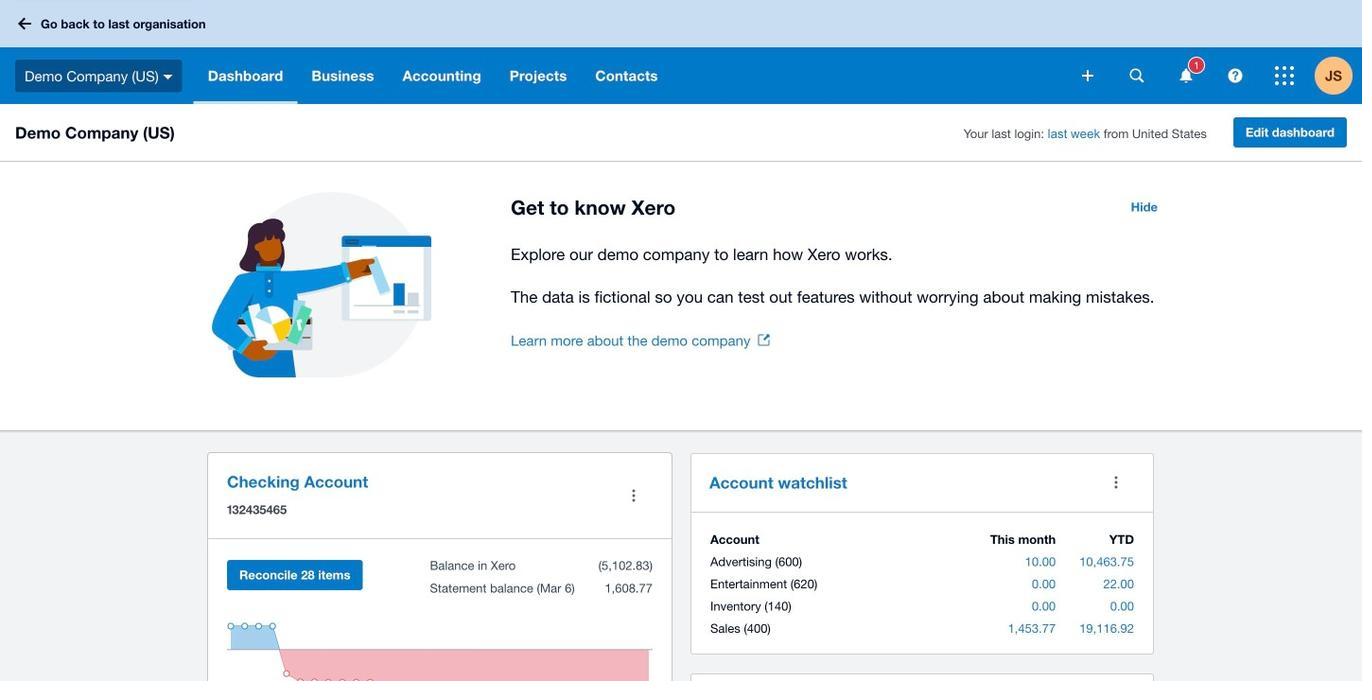Task type: locate. For each thing, give the bounding box(es) containing it.
svg image
[[1181, 69, 1193, 83], [1229, 69, 1243, 83], [1083, 70, 1094, 81], [163, 75, 173, 79]]

banner
[[0, 0, 1363, 104]]

2 horizontal spatial svg image
[[1276, 66, 1295, 85]]

0 horizontal spatial svg image
[[18, 18, 31, 30]]

svg image
[[18, 18, 31, 30], [1276, 66, 1295, 85], [1131, 69, 1145, 83]]



Task type: describe. For each thing, give the bounding box(es) containing it.
1 horizontal spatial svg image
[[1131, 69, 1145, 83]]

intro banner body element
[[511, 241, 1170, 310]]

manage menu toggle image
[[615, 477, 653, 515]]



Task type: vqa. For each thing, say whether or not it's contained in the screenshot.
Add
no



